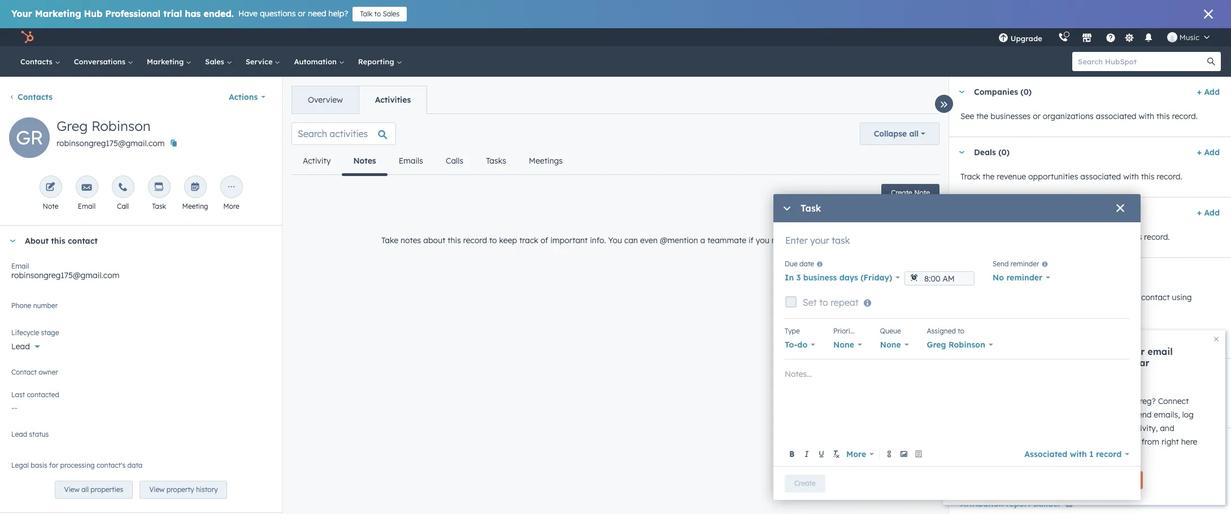 Task type: locate. For each thing, give the bounding box(es) containing it.
2 caret image from the top
[[959, 272, 965, 275]]

pro
[[1051, 346, 1066, 358]]

marketing down trial
[[147, 57, 186, 66]]

1 vertical spatial email
[[1070, 410, 1090, 420]]

0 vertical spatial email
[[78, 202, 96, 211]]

associated down payments (0) dropdown button
[[1065, 293, 1106, 303]]

associated up the close dialog "icon"
[[1081, 172, 1121, 182]]

and down the emails,
[[1160, 424, 1175, 434]]

automation link
[[287, 46, 351, 77]]

1 vertical spatial see
[[961, 394, 975, 404]]

2 horizontal spatial and
[[1160, 424, 1175, 434]]

add for track the revenue opportunities associated with this record.
[[1205, 148, 1220, 158]]

1 horizontal spatial none
[[880, 340, 901, 350]]

send reminder
[[993, 260, 1040, 269]]

pro tip: connect your email account and calendar
[[1051, 346, 1173, 369]]

settings image
[[1125, 33, 1135, 43]]

has
[[185, 8, 201, 19]]

+ add button for track the revenue opportunities associated with this record.
[[1197, 146, 1220, 159]]

0 horizontal spatial email
[[11, 262, 29, 271]]

view all properties link
[[55, 482, 133, 500]]

1 horizontal spatial greg
[[927, 340, 946, 350]]

0 horizontal spatial no
[[11, 373, 22, 383]]

caret image for deals
[[959, 151, 965, 154]]

payments.
[[996, 306, 1035, 317]]

1 + add button from the top
[[1197, 85, 1220, 99]]

associated for requests
[[1068, 232, 1109, 242]]

track up payments.
[[1005, 293, 1024, 303]]

your up attribution
[[1051, 424, 1067, 434]]

lead for lead
[[11, 342, 30, 352]]

service
[[246, 57, 275, 66]]

emails button
[[388, 148, 435, 175]]

none button down queue
[[880, 337, 909, 353]]

(0) inside dropdown button
[[1016, 268, 1027, 279]]

more image
[[226, 183, 237, 193]]

2 horizontal spatial email
[[1148, 346, 1173, 358]]

track down tickets at the right
[[961, 232, 981, 242]]

learn more link
[[804, 236, 850, 246]]

lifecycle
[[11, 329, 39, 337]]

caret image up "collect"
[[959, 272, 965, 275]]

calling icon image
[[1059, 33, 1069, 43]]

hubspot down "collect"
[[961, 306, 994, 317]]

2 + add from the top
[[1197, 148, 1220, 158]]

with down the close dialog "icon"
[[1111, 232, 1127, 242]]

2 vertical spatial email
[[1106, 424, 1126, 434]]

to up the emails,
[[1156, 394, 1164, 404]]

priority
[[834, 327, 857, 336]]

and right "collect"
[[988, 293, 1003, 303]]

Search activities search field
[[292, 123, 396, 145]]

1 vertical spatial navigation
[[292, 148, 574, 176]]

0 vertical spatial add
[[1205, 87, 1220, 97]]

0 vertical spatial hubspot
[[961, 306, 994, 317]]

when
[[1149, 463, 1170, 474]]

0 horizontal spatial caret image
[[9, 240, 16, 243]]

0 vertical spatial no
[[993, 273, 1004, 283]]

1 vertical spatial lead
[[11, 431, 27, 439]]

0 vertical spatial +
[[1197, 87, 1202, 97]]

email up contacts'
[[1070, 410, 1090, 420]]

associated for opportunities
[[1081, 172, 1121, 182]]

1 vertical spatial sales
[[205, 57, 226, 66]]

2 add from the top
[[1205, 148, 1220, 158]]

account
[[1051, 358, 1087, 369], [1092, 410, 1122, 420]]

contact inside attribute contacts created to marketing activities. when a contact is created, hubspot gives credit to all that contact's interactions.
[[1180, 463, 1208, 474]]

for
[[49, 462, 58, 470]]

notes button
[[342, 148, 388, 176]]

1 vertical spatial + add button
[[1197, 146, 1220, 159]]

1 lead from the top
[[11, 342, 30, 352]]

collapse all button
[[860, 123, 940, 145]]

sales right 'talk'
[[383, 10, 400, 18]]

+ add for see the businesses or organizations associated with this record.
[[1197, 87, 1220, 97]]

associated inside collect and track payments associated with this contact using hubspot payments.
[[1065, 293, 1106, 303]]

caret image for companies (0)
[[959, 91, 965, 94]]

email up —
[[1106, 424, 1126, 434]]

meetings button
[[518, 148, 574, 175]]

need left help?
[[308, 8, 326, 19]]

to right out
[[1124, 397, 1132, 407]]

1 vertical spatial create
[[795, 480, 816, 488]]

2 track from the top
[[961, 232, 981, 242]]

contact's left data
[[97, 462, 126, 470]]

1 caret image from the top
[[959, 151, 965, 154]]

track
[[519, 236, 539, 246], [1005, 293, 1024, 303]]

activity,
[[1129, 424, 1158, 434]]

or right questions
[[298, 8, 306, 19]]

2 see from the top
[[961, 394, 975, 404]]

view down legal basis for processing contact's data
[[64, 486, 80, 495]]

help?
[[329, 8, 348, 19]]

a inside attribute contacts created to marketing activities. when a contact is created, hubspot gives credit to all that contact's interactions.
[[1173, 463, 1177, 474]]

with for collect and track payments associated with this contact using hubspot payments.
[[1108, 293, 1124, 303]]

note
[[915, 189, 930, 197], [43, 202, 58, 211]]

0 vertical spatial contacts link
[[14, 46, 67, 77]]

1 vertical spatial caret image
[[959, 272, 965, 275]]

0 horizontal spatial track
[[519, 236, 539, 246]]

the left files
[[977, 394, 989, 404]]

1 horizontal spatial sales
[[383, 10, 400, 18]]

music
[[1180, 33, 1200, 42]]

notes
[[353, 156, 376, 166]]

0 horizontal spatial greg robinson
[[57, 118, 151, 135]]

contact left using
[[1142, 293, 1170, 303]]

0 vertical spatial caret image
[[959, 91, 965, 94]]

0 vertical spatial + add button
[[1197, 85, 1220, 99]]

menu item
[[1051, 28, 1053, 46]]

1 track from the top
[[961, 172, 981, 182]]

2 vertical spatial add
[[1205, 208, 1220, 218]]

professional
[[105, 8, 161, 19]]

1 vertical spatial robinson
[[949, 340, 986, 350]]

actions button
[[222, 86, 273, 109]]

your
[[1124, 346, 1145, 358], [1054, 394, 1071, 404], [1051, 410, 1067, 420], [1051, 424, 1067, 434]]

this inside feed
[[448, 236, 461, 246]]

0 vertical spatial contact
[[11, 369, 37, 377]]

account up "see the files attached to your activities or uploaded to this record."
[[1051, 358, 1087, 369]]

task right minimize dialog image
[[801, 203, 821, 214]]

email down email icon
[[78, 202, 96, 211]]

none down priority
[[834, 340, 855, 350]]

1 horizontal spatial and
[[1090, 358, 1107, 369]]

1 vertical spatial greg robinson
[[927, 340, 986, 350]]

contact for contact create attribution
[[974, 439, 1005, 449]]

or right reach
[[1109, 394, 1116, 404]]

no up 'last'
[[11, 373, 22, 383]]

email up connect
[[1148, 346, 1173, 358]]

0 horizontal spatial a
[[701, 236, 705, 246]]

hubspot image
[[20, 31, 34, 44]]

marketing left hub
[[35, 8, 81, 19]]

track for track the revenue opportunities associated with this record.
[[961, 172, 981, 182]]

caret image inside deals (0) dropdown button
[[959, 151, 965, 154]]

greg inside popup button
[[927, 340, 946, 350]]

lead down lifecycle
[[11, 342, 30, 352]]

navigation containing activity
[[292, 148, 574, 176]]

(0) for companies (0)
[[1021, 87, 1032, 97]]

1 view from the left
[[64, 486, 80, 495]]

to inside feed
[[489, 236, 497, 246]]

1 horizontal spatial caret image
[[959, 91, 965, 94]]

to left the keep at top
[[489, 236, 497, 246]]

deals (0) button
[[950, 137, 1193, 168]]

meetings
[[529, 156, 563, 166]]

with inside collect and track payments associated with this contact using hubspot payments.
[[1108, 293, 1124, 303]]

processing
[[60, 462, 95, 470]]

0 vertical spatial caret image
[[959, 151, 965, 154]]

sales left service
[[205, 57, 226, 66]]

0 vertical spatial greg
[[57, 118, 88, 135]]

0 vertical spatial a
[[701, 236, 705, 246]]

log
[[1183, 410, 1194, 420]]

2 vertical spatial + add button
[[1197, 206, 1220, 220]]

due
[[785, 260, 798, 269]]

feed containing collapse all
[[283, 114, 949, 257]]

1 + from the top
[[1197, 87, 1202, 97]]

your
[[11, 8, 32, 19]]

0 vertical spatial contact
[[68, 236, 98, 246]]

2 lead from the top
[[11, 431, 27, 439]]

a
[[701, 236, 705, 246], [1173, 463, 1177, 474]]

contact up attribute
[[974, 439, 1005, 449]]

(0) inside "dropdown button"
[[1021, 87, 1032, 97]]

contact left is
[[1180, 463, 1208, 474]]

view inside view all properties link
[[64, 486, 80, 495]]

+ add for track the revenue opportunities associated with this record.
[[1197, 148, 1220, 158]]

contact inside dropdown button
[[68, 236, 98, 246]]

caret image for payments
[[959, 272, 965, 275]]

associated with 1 record
[[1025, 450, 1122, 460]]

2 + from the top
[[1197, 148, 1202, 158]]

marketplaces image
[[1082, 33, 1092, 44]]

track for track the customer requests associated with this record.
[[961, 232, 981, 242]]

contact up 'last'
[[11, 369, 37, 377]]

1 horizontal spatial marketing
[[147, 57, 186, 66]]

none button down priority
[[834, 337, 862, 353]]

view for view property history
[[149, 486, 165, 495]]

companies (0)
[[974, 87, 1032, 97]]

view inside "view property history" link
[[149, 486, 165, 495]]

email down about
[[11, 262, 29, 271]]

0 vertical spatial sales
[[383, 10, 400, 18]]

see for see the files attached to your activities or uploaded to this record.
[[961, 394, 975, 404]]

no owner button
[[11, 367, 271, 385]]

the for customer
[[983, 232, 995, 242]]

hubspot down contacts at the right of the page
[[994, 477, 1026, 487]]

meeting
[[182, 202, 208, 211]]

task down task icon
[[152, 202, 166, 211]]

caret image inside payments (0) dropdown button
[[959, 272, 965, 275]]

0 vertical spatial record
[[463, 236, 487, 246]]

1 horizontal spatial no
[[993, 273, 1004, 283]]

the for businesses
[[977, 111, 989, 122]]

0 horizontal spatial note
[[43, 202, 58, 211]]

0 horizontal spatial more
[[223, 202, 240, 211]]

caret image left deals
[[959, 151, 965, 154]]

about
[[25, 236, 49, 246]]

+ add button for see the businesses or organizations associated with this record.
[[1197, 85, 1220, 99]]

all down the marketing
[[1084, 477, 1092, 487]]

email image
[[82, 183, 92, 193]]

hubspot inside attribute contacts created to marketing activities. when a contact is created, hubspot gives credit to all that contact's interactions.
[[994, 477, 1026, 487]]

reminder up no reminder "popup button"
[[1011, 260, 1040, 269]]

the left 'revenue'
[[983, 172, 995, 182]]

a up interactions.
[[1173, 463, 1177, 474]]

the down companies
[[977, 111, 989, 122]]

reminder inside "popup button"
[[1007, 273, 1043, 283]]

with down payments (0) dropdown button
[[1108, 293, 1124, 303]]

contact inside dropdown button
[[974, 439, 1005, 449]]

1 vertical spatial record
[[1096, 450, 1122, 460]]

(0) for tickets (0)
[[1005, 208, 1016, 218]]

0 horizontal spatial create
[[795, 480, 816, 488]]

record down the meetings
[[1096, 450, 1122, 460]]

lead inside popup button
[[11, 342, 30, 352]]

your inside pro tip: connect your email account and calendar
[[1124, 346, 1145, 358]]

0 vertical spatial greg robinson
[[57, 118, 151, 135]]

0 horizontal spatial contact
[[11, 369, 37, 377]]

contact's down activities.
[[1112, 477, 1146, 487]]

0 vertical spatial + add
[[1197, 87, 1220, 97]]

none down queue
[[880, 340, 901, 350]]

caret image left about
[[9, 240, 16, 243]]

create inside create note button
[[891, 189, 913, 197]]

create
[[891, 189, 913, 197], [795, 480, 816, 488]]

add for see the businesses or organizations associated with this record.
[[1205, 87, 1220, 97]]

0 vertical spatial track
[[519, 236, 539, 246]]

in 3 business days (friday) button
[[785, 270, 900, 286]]

feed
[[283, 114, 949, 257]]

1 vertical spatial contact
[[974, 439, 1005, 449]]

1 horizontal spatial contact
[[974, 439, 1005, 449]]

2 none button from the left
[[880, 337, 909, 353]]

call image
[[118, 183, 128, 193]]

with inside popup button
[[1070, 450, 1087, 460]]

1 vertical spatial a
[[1173, 463, 1177, 474]]

automation
[[294, 57, 339, 66]]

teammate
[[708, 236, 747, 246]]

more
[[223, 202, 240, 211], [847, 450, 867, 460]]

keep
[[499, 236, 517, 246]]

owner up contacted
[[39, 369, 58, 377]]

(0) right deals
[[999, 148, 1010, 158]]

lead left status
[[11, 431, 27, 439]]

1 vertical spatial need
[[772, 236, 790, 246]]

1
[[1090, 450, 1094, 460]]

record left the keep at top
[[463, 236, 487, 246]]

robinsongreg175@gmail.com up call image at the top left
[[57, 138, 165, 149]]

see the files attached to your activities or uploaded to this record.
[[961, 394, 1207, 404]]

2 vertical spatial and
[[1160, 424, 1175, 434]]

hubspot inside collect and track payments associated with this contact using hubspot payments.
[[961, 306, 994, 317]]

3
[[797, 273, 801, 283]]

conversations
[[74, 57, 128, 66]]

1 none from the left
[[834, 340, 855, 350]]

1 vertical spatial no
[[11, 373, 22, 383]]

2 horizontal spatial contact
[[1180, 463, 1208, 474]]

close image
[[1204, 10, 1213, 19]]

2 vertical spatial contact
[[1180, 463, 1208, 474]]

robinson
[[92, 118, 151, 135], [949, 340, 986, 350]]

or right businesses
[[1033, 111, 1041, 122]]

1 horizontal spatial contact
[[1142, 293, 1170, 303]]

0 vertical spatial contact's
[[97, 462, 126, 470]]

tickets
[[974, 208, 1002, 218]]

1 vertical spatial add
[[1205, 148, 1220, 158]]

see left files
[[961, 394, 975, 404]]

account down out
[[1092, 410, 1122, 420]]

associated for payments
[[1065, 293, 1106, 303]]

2 + add button from the top
[[1197, 146, 1220, 159]]

2 none from the left
[[880, 340, 901, 350]]

0 horizontal spatial greg
[[57, 118, 88, 135]]

all right collapse
[[910, 129, 919, 139]]

2 view from the left
[[149, 486, 165, 495]]

overview link
[[292, 86, 359, 114]]

0 horizontal spatial none
[[834, 340, 855, 350]]

contacts'
[[1070, 424, 1104, 434]]

2 vertical spatial + add
[[1197, 208, 1220, 218]]

record inside the associated with 1 record popup button
[[1096, 450, 1122, 460]]

caret image left companies
[[959, 91, 965, 94]]

upgrade image
[[999, 33, 1009, 44]]

0 vertical spatial navigation
[[292, 86, 427, 114]]

to right 'talk'
[[374, 10, 381, 18]]

1 vertical spatial or
[[1033, 111, 1041, 122]]

to left send
[[1124, 410, 1132, 420]]

and right tip:
[[1090, 358, 1107, 369]]

info.
[[590, 236, 606, 246]]

caret image
[[959, 91, 965, 94], [9, 240, 16, 243]]

none for priority
[[834, 340, 855, 350]]

1 add from the top
[[1205, 87, 1220, 97]]

navigation
[[292, 86, 427, 114], [292, 148, 574, 176]]

1 horizontal spatial track
[[1005, 293, 1024, 303]]

0 vertical spatial see
[[961, 111, 975, 122]]

1 + add from the top
[[1197, 87, 1220, 97]]

marketing
[[35, 8, 81, 19], [147, 57, 186, 66]]

no down send
[[993, 273, 1004, 283]]

contact up the email robinsongreg175@gmail.com
[[68, 236, 98, 246]]

tasks button
[[475, 148, 518, 175]]

1 vertical spatial reminder
[[1007, 273, 1043, 283]]

the down tickets at the right
[[983, 232, 995, 242]]

your right "connect"
[[1124, 346, 1145, 358]]

and inside collect and track payments associated with this contact using hubspot payments.
[[988, 293, 1003, 303]]

1 vertical spatial more
[[847, 450, 867, 460]]

help image
[[1106, 33, 1116, 44]]

0 horizontal spatial need
[[308, 8, 326, 19]]

create for create
[[795, 480, 816, 488]]

create inside create button
[[795, 480, 816, 488]]

associated down tickets (0) dropdown button
[[1068, 232, 1109, 242]]

search image
[[1208, 58, 1216, 66]]

view left the property
[[149, 486, 165, 495]]

1 horizontal spatial greg robinson
[[927, 340, 986, 350]]

settings link
[[1123, 31, 1137, 43]]

all inside attribute contacts created to marketing activities. when a contact is created, hubspot gives credit to all that contact's interactions.
[[1084, 477, 1092, 487]]

owner
[[39, 369, 58, 377], [25, 373, 47, 383]]

0 vertical spatial lead
[[11, 342, 30, 352]]

1 horizontal spatial view
[[149, 486, 165, 495]]

the for files
[[977, 394, 989, 404]]

menu containing music
[[991, 28, 1218, 46]]

all right —
[[1131, 437, 1140, 448]]

organizations
[[1043, 111, 1094, 122]]

1 see from the top
[[961, 111, 975, 122]]

reminder down send reminder
[[1007, 273, 1043, 283]]

with up the close dialog "icon"
[[1124, 172, 1139, 182]]

3 add from the top
[[1205, 208, 1220, 218]]

0 horizontal spatial view
[[64, 486, 80, 495]]

robinsongreg175@gmail.com
[[57, 138, 165, 149], [11, 271, 119, 281]]

trial
[[163, 8, 182, 19]]

contact inside contact owner no owner
[[11, 369, 37, 377]]

0 horizontal spatial and
[[988, 293, 1003, 303]]

robinsongreg175@gmail.com down about this contact
[[11, 271, 119, 281]]

of
[[541, 236, 548, 246]]

upgrade
[[1011, 34, 1043, 43]]

contacts
[[20, 57, 55, 66], [18, 92, 53, 102]]

1 vertical spatial and
[[1090, 358, 1107, 369]]

assigned
[[927, 327, 956, 336]]

builder
[[1034, 500, 1062, 510]]

menu
[[991, 28, 1218, 46]]

1 horizontal spatial note
[[915, 189, 930, 197]]

greg robinson
[[57, 118, 151, 135], [927, 340, 986, 350]]

view property history link
[[140, 482, 227, 500]]

+
[[1197, 87, 1202, 97], [1197, 148, 1202, 158], [1197, 208, 1202, 218]]

email inside the email robinsongreg175@gmail.com
[[11, 262, 29, 271]]

0 vertical spatial note
[[915, 189, 930, 197]]

caret image
[[959, 151, 965, 154], [959, 272, 965, 275]]

Last contacted text field
[[11, 398, 271, 416]]

contact inside collect and track payments associated with this contact using hubspot payments.
[[1142, 293, 1170, 303]]

owner up last contacted
[[25, 373, 47, 383]]

0 vertical spatial need
[[308, 8, 326, 19]]

1 navigation from the top
[[292, 86, 427, 114]]

0 horizontal spatial account
[[1051, 358, 1087, 369]]

need left to.
[[772, 236, 790, 246]]

create note
[[891, 189, 930, 197]]

none
[[834, 340, 855, 350], [880, 340, 901, 350]]

all inside popup button
[[910, 129, 919, 139]]

1 horizontal spatial need
[[772, 236, 790, 246]]

created
[[1031, 463, 1059, 474]]

(0) right send
[[1016, 268, 1027, 279]]

track down deals
[[961, 172, 981, 182]]

1 vertical spatial contact
[[1142, 293, 1170, 303]]

(0) up businesses
[[1021, 87, 1032, 97]]

1 horizontal spatial a
[[1173, 463, 1177, 474]]

calls button
[[435, 148, 475, 175]]

(0) right tickets at the right
[[1005, 208, 1016, 218]]

with left 1
[[1070, 450, 1087, 460]]

1 vertical spatial email
[[11, 262, 29, 271]]

do
[[798, 340, 808, 350]]

files
[[991, 394, 1006, 404]]

1 none button from the left
[[834, 337, 862, 353]]

about
[[423, 236, 446, 246]]

activities
[[375, 95, 411, 105]]

0 horizontal spatial contact
[[68, 236, 98, 246]]

0 horizontal spatial or
[[298, 8, 306, 19]]

navigation containing overview
[[292, 86, 427, 114]]

a right @mention
[[701, 236, 705, 246]]

(0)
[[1021, 87, 1032, 97], [999, 148, 1010, 158], [1005, 208, 1016, 218], [1016, 268, 1027, 279]]

0 vertical spatial track
[[961, 172, 981, 182]]

2 navigation from the top
[[292, 148, 574, 176]]

1 vertical spatial contact's
[[1112, 477, 1146, 487]]

+ for track the revenue opportunities associated with this record.
[[1197, 148, 1202, 158]]

track inside feed
[[519, 236, 539, 246]]

with
[[1139, 111, 1155, 122], [1124, 172, 1139, 182], [1111, 232, 1127, 242], [1108, 293, 1124, 303], [1070, 450, 1087, 460]]

see down companies
[[961, 111, 975, 122]]

caret image inside about this contact dropdown button
[[9, 240, 16, 243]]

caret image inside companies (0) "dropdown button"
[[959, 91, 965, 94]]

create
[[1008, 439, 1033, 449]]

track left of
[[519, 236, 539, 246]]



Task type: vqa. For each thing, say whether or not it's contained in the screenshot.
bottom Hubspot
yes



Task type: describe. For each thing, give the bounding box(es) containing it.
to right credit
[[1074, 477, 1082, 487]]

deals
[[974, 148, 996, 158]]

customer
[[997, 232, 1032, 242]]

robinson inside popup button
[[949, 340, 986, 350]]

your left activities
[[1054, 394, 1071, 404]]

reminder for send reminder
[[1011, 260, 1040, 269]]

to right attached
[[1044, 394, 1052, 404]]

all left properties
[[81, 486, 89, 495]]

can
[[625, 236, 638, 246]]

Title text field
[[785, 234, 1130, 257]]

and inside pro tip: connect your email account and calendar
[[1090, 358, 1107, 369]]

data
[[127, 462, 143, 470]]

need inside your marketing hub professional trial has ended. have questions or need help?
[[308, 8, 326, 19]]

1 vertical spatial marketing
[[147, 57, 186, 66]]

payments (0) button
[[950, 258, 1216, 289]]

with down search hubspot "search field" on the top of page
[[1139, 111, 1155, 122]]

1 vertical spatial note
[[43, 202, 58, 211]]

lead for lead status
[[11, 431, 27, 439]]

your down ready
[[1051, 410, 1067, 420]]

collect and track payments associated with this contact using hubspot payments.
[[961, 293, 1192, 317]]

and inside 'ready to reach out to greg? connect your email account to send emails, log your contacts' email activity, and schedule meetings — all from right here in hubspot.'
[[1160, 424, 1175, 434]]

to left reach
[[1077, 397, 1084, 407]]

reporting
[[358, 57, 396, 66]]

created,
[[961, 477, 991, 487]]

email robinsongreg175@gmail.com
[[11, 262, 119, 281]]

marketing link
[[140, 46, 198, 77]]

or inside your marketing hub professional trial has ended. have questions or need help?
[[298, 8, 306, 19]]

Phone number text field
[[11, 300, 271, 323]]

emails
[[399, 156, 423, 166]]

meeting image
[[190, 183, 200, 193]]

more inside popup button
[[847, 450, 867, 460]]

in
[[785, 273, 794, 283]]

collapse all
[[874, 129, 919, 139]]

1 vertical spatial robinsongreg175@gmail.com
[[11, 271, 119, 281]]

navigation inside feed
[[292, 148, 574, 176]]

task image
[[154, 183, 164, 193]]

days
[[840, 273, 858, 283]]

view for view all properties
[[64, 486, 80, 495]]

report
[[1006, 500, 1031, 510]]

minimize dialog image
[[783, 205, 792, 214]]

send
[[1134, 410, 1152, 420]]

legal basis for processing contact's data
[[11, 462, 143, 470]]

ready to reach out to greg? connect your email account to send emails, log your contacts' email activity, and schedule meetings — all from right here in hubspot.
[[1051, 397, 1198, 461]]

music button
[[1161, 28, 1217, 46]]

1 horizontal spatial or
[[1033, 111, 1041, 122]]

attribute
[[961, 463, 994, 474]]

status
[[29, 431, 49, 439]]

overview
[[308, 95, 343, 105]]

connect
[[1086, 346, 1122, 358]]

queue
[[880, 327, 901, 336]]

0 horizontal spatial sales
[[205, 57, 226, 66]]

with for track the revenue opportunities associated with this record.
[[1124, 172, 1139, 182]]

create for create note
[[891, 189, 913, 197]]

ended.
[[204, 8, 234, 19]]

attached
[[1008, 394, 1042, 404]]

set to repeat
[[803, 297, 859, 309]]

activities
[[1073, 394, 1106, 404]]

meetings
[[1086, 437, 1120, 448]]

right
[[1162, 437, 1179, 448]]

(0) for payments (0)
[[1016, 268, 1027, 279]]

history
[[196, 486, 218, 495]]

close dialog image
[[1116, 205, 1125, 214]]

none button for priority
[[834, 337, 862, 353]]

tickets (0) button
[[950, 198, 1193, 228]]

1 vertical spatial contacts link
[[9, 92, 53, 102]]

ready
[[1051, 397, 1074, 407]]

to inside talk to sales button
[[374, 10, 381, 18]]

lead status
[[11, 431, 49, 439]]

1 horizontal spatial email
[[1106, 424, 1126, 434]]

attribution
[[1035, 439, 1078, 449]]

contacts
[[996, 463, 1028, 474]]

hubspot.
[[1060, 451, 1094, 461]]

HH:MM text field
[[905, 272, 975, 286]]

to up credit
[[1061, 463, 1069, 474]]

number
[[33, 302, 58, 310]]

no inside "popup button"
[[993, 273, 1004, 283]]

(0) for deals (0)
[[999, 148, 1010, 158]]

notifications image
[[1144, 33, 1154, 44]]

account inside 'ready to reach out to greg? connect your email account to send emails, log your contacts' email activity, and schedule meetings — all from right here in hubspot.'
[[1092, 410, 1122, 420]]

1 vertical spatial contacts
[[18, 92, 53, 102]]

0 horizontal spatial email
[[1070, 410, 1090, 420]]

3 + from the top
[[1197, 208, 1202, 218]]

3 + add button from the top
[[1197, 206, 1220, 220]]

all inside 'ready to reach out to greg? connect your email account to send emails, log your contacts' email activity, and schedule meetings — all from right here in hubspot.'
[[1131, 437, 1140, 448]]

none for queue
[[880, 340, 901, 350]]

the for revenue
[[983, 172, 995, 182]]

attribution report builder
[[961, 500, 1062, 510]]

this inside dropdown button
[[51, 236, 65, 246]]

connect
[[1158, 397, 1189, 407]]

note inside button
[[915, 189, 930, 197]]

no reminder button
[[993, 270, 1051, 286]]

lifecycle stage
[[11, 329, 59, 337]]

payments
[[1026, 293, 1063, 303]]

see for see the businesses or organizations associated with this record.
[[961, 111, 975, 122]]

uploaded
[[1119, 394, 1154, 404]]

caret image for about this contact
[[9, 240, 16, 243]]

@mention
[[660, 236, 698, 246]]

3 + add from the top
[[1197, 208, 1220, 218]]

using
[[1172, 293, 1192, 303]]

0 vertical spatial more
[[223, 202, 240, 211]]

hubspot link
[[14, 31, 42, 44]]

actions
[[229, 92, 258, 102]]

about this contact
[[25, 236, 98, 246]]

more button
[[844, 447, 877, 463]]

contact for contact owner no owner
[[11, 369, 37, 377]]

collect
[[961, 293, 986, 303]]

deals (0)
[[974, 148, 1010, 158]]

track inside collect and track payments associated with this contact using hubspot payments.
[[1005, 293, 1024, 303]]

0 horizontal spatial task
[[152, 202, 166, 211]]

date
[[800, 260, 814, 269]]

to-
[[785, 340, 798, 350]]

requests
[[1034, 232, 1066, 242]]

greg robinson inside popup button
[[927, 340, 986, 350]]

lead button
[[11, 336, 271, 354]]

attribution
[[961, 500, 1004, 510]]

about this contact button
[[0, 226, 271, 257]]

associated right organizations
[[1096, 111, 1137, 122]]

2 horizontal spatial or
[[1109, 394, 1116, 404]]

note image
[[45, 183, 56, 193]]

type
[[785, 327, 800, 336]]

no inside contact owner no owner
[[11, 373, 22, 383]]

(friday)
[[861, 273, 893, 283]]

account inside pro tip: connect your email account and calendar
[[1051, 358, 1087, 369]]

opportunities
[[1029, 172, 1079, 182]]

this inside collect and track payments associated with this contact using hubspot payments.
[[1126, 293, 1140, 303]]

out
[[1110, 397, 1122, 407]]

even
[[640, 236, 658, 246]]

contact's inside attribute contacts created to marketing activities. when a contact is created, hubspot gives credit to all that contact's interactions.
[[1112, 477, 1146, 487]]

legal
[[11, 462, 29, 470]]

1 horizontal spatial task
[[801, 203, 821, 214]]

reminder for no reminder
[[1007, 273, 1043, 283]]

reach
[[1086, 397, 1107, 407]]

calendar
[[1110, 358, 1150, 369]]

create button
[[785, 475, 826, 493]]

with for track the customer requests associated with this record.
[[1111, 232, 1127, 242]]

0 vertical spatial robinsongreg175@gmail.com
[[57, 138, 165, 149]]

none button for queue
[[880, 337, 909, 353]]

email inside pro tip: connect your email account and calendar
[[1148, 346, 1173, 358]]

0 horizontal spatial robinson
[[92, 118, 151, 135]]

sales inside button
[[383, 10, 400, 18]]

a inside feed
[[701, 236, 705, 246]]

close image
[[1215, 337, 1219, 342]]

activity button
[[292, 148, 342, 175]]

property
[[167, 486, 194, 495]]

0 vertical spatial marketing
[[35, 8, 81, 19]]

email for email
[[78, 202, 96, 211]]

0 vertical spatial contacts
[[20, 57, 55, 66]]

to right set
[[820, 297, 828, 309]]

Search HubSpot search field
[[1073, 52, 1211, 71]]

email for email robinsongreg175@gmail.com
[[11, 262, 29, 271]]

basis
[[31, 462, 47, 470]]

greg?
[[1134, 397, 1156, 407]]

marketplaces button
[[1075, 28, 1099, 46]]

properties
[[91, 486, 123, 495]]

greg robinson image
[[1168, 32, 1178, 42]]

to up 'greg robinson' popup button
[[958, 327, 965, 336]]

activities link
[[359, 86, 427, 114]]

interactions.
[[1148, 477, 1194, 487]]

+ for see the businesses or organizations associated with this record.
[[1197, 87, 1202, 97]]

you
[[756, 236, 770, 246]]

phone
[[11, 302, 31, 310]]

reporting link
[[351, 46, 409, 77]]

set
[[803, 297, 817, 309]]

activity
[[303, 156, 331, 166]]



